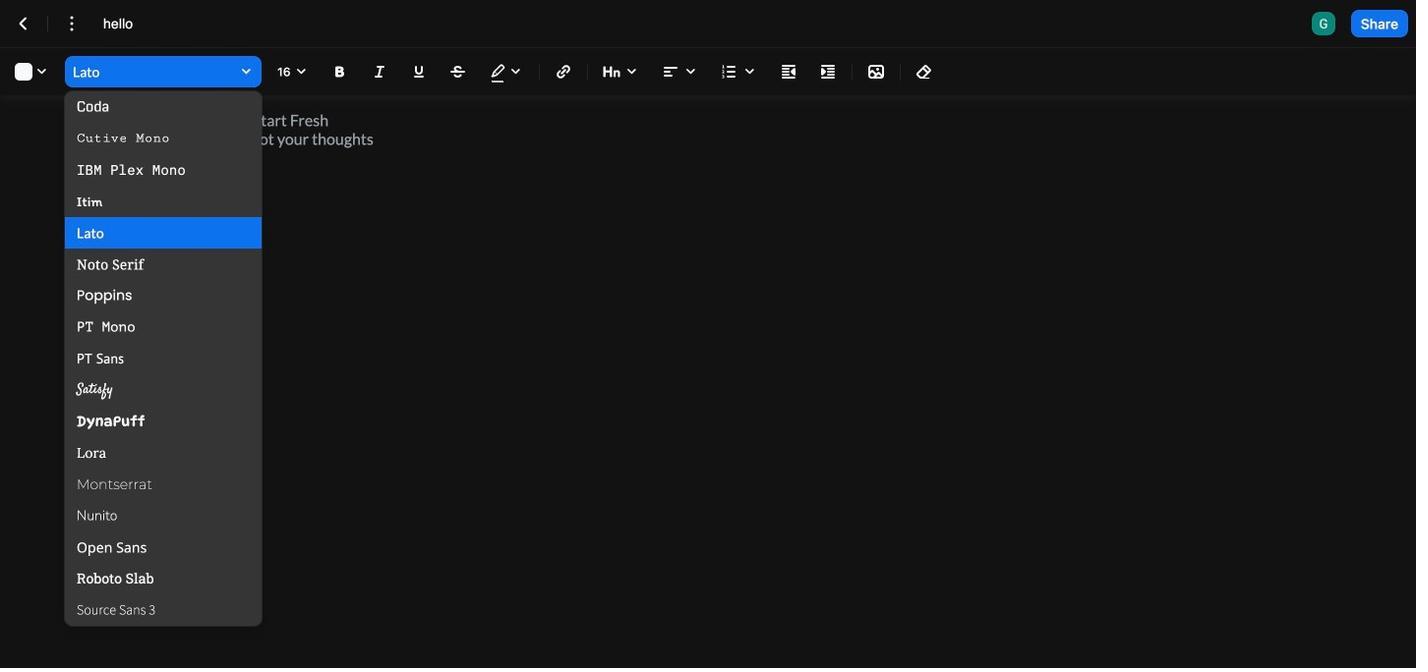 Task type: describe. For each thing, give the bounding box(es) containing it.
13 menu item from the top
[[65, 469, 262, 501]]

increase indent image
[[816, 60, 840, 84]]

11 menu item from the top
[[65, 406, 262, 438]]

3 menu item from the top
[[65, 154, 262, 186]]

2 menu item from the top
[[65, 123, 262, 154]]

7 menu item from the top
[[65, 280, 262, 312]]

more image
[[60, 12, 84, 35]]

4 menu item from the top
[[65, 186, 262, 217]]

15 menu item from the top
[[65, 532, 262, 564]]

insert image image
[[864, 60, 888, 84]]

decrease indent image
[[777, 60, 801, 84]]

17 menu item from the top
[[65, 595, 262, 626]]

underline image
[[407, 60, 431, 84]]

12 menu item from the top
[[65, 438, 262, 469]]



Task type: locate. For each thing, give the bounding box(es) containing it.
generic name image
[[1312, 12, 1335, 35]]

bold image
[[328, 60, 352, 84]]

menu item
[[65, 91, 262, 123], [65, 123, 262, 154], [65, 154, 262, 186], [65, 186, 262, 217], [65, 217, 262, 249], [65, 249, 262, 280], [65, 280, 262, 312], [65, 312, 262, 343], [65, 343, 262, 375], [65, 375, 262, 406], [65, 406, 262, 438], [65, 438, 262, 469], [65, 469, 262, 501], [65, 501, 262, 532], [65, 532, 262, 564], [65, 564, 262, 595], [65, 595, 262, 626]]

14 menu item from the top
[[65, 501, 262, 532]]

strikethrough image
[[447, 60, 470, 84]]

10 menu item from the top
[[65, 375, 262, 406]]

all notes image
[[12, 12, 35, 35]]

link image
[[552, 60, 575, 84]]

italic image
[[368, 60, 391, 84]]

8 menu item from the top
[[65, 312, 262, 343]]

5 menu item from the top
[[65, 217, 262, 249]]

clear style image
[[913, 60, 936, 84]]

None text field
[[103, 14, 157, 34]]

menu
[[65, 91, 262, 626]]

6 menu item from the top
[[65, 249, 262, 280]]

16 menu item from the top
[[65, 564, 262, 595]]

1 menu item from the top
[[65, 91, 262, 123]]

9 menu item from the top
[[65, 343, 262, 375]]



Task type: vqa. For each thing, say whether or not it's contained in the screenshot.
Decrease Indent "Icon"
yes



